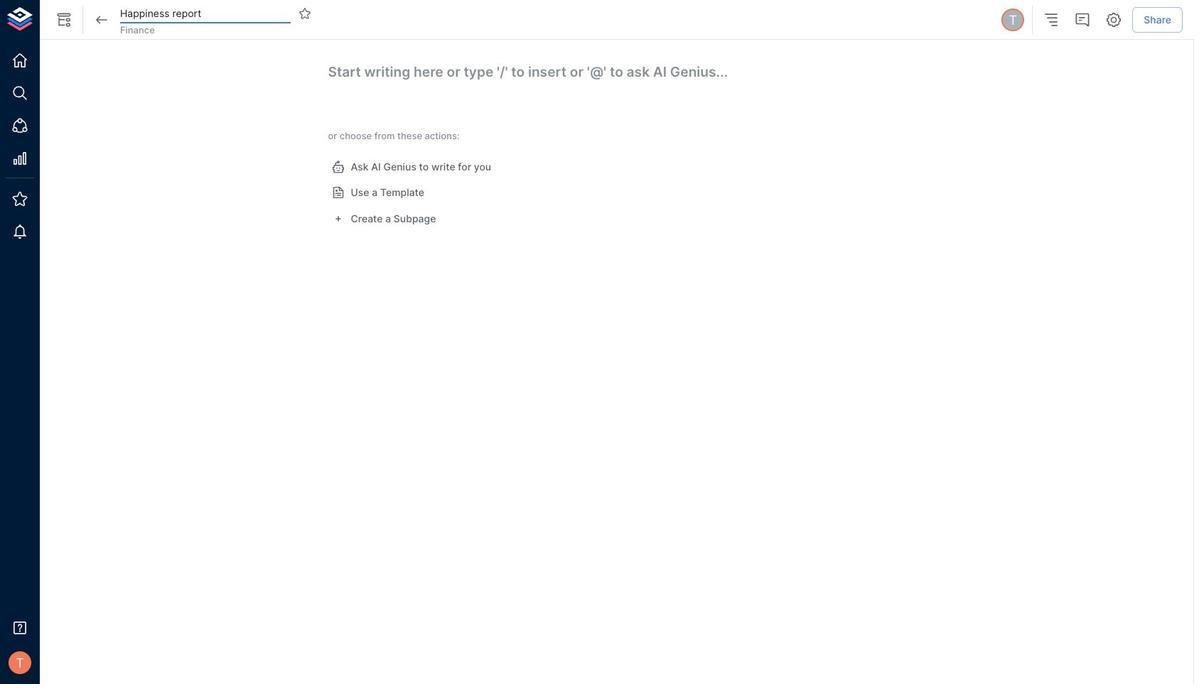 Task type: describe. For each thing, give the bounding box(es) containing it.
settings image
[[1106, 11, 1123, 28]]

comments image
[[1075, 11, 1092, 28]]



Task type: vqa. For each thing, say whether or not it's contained in the screenshot.
help image
no



Task type: locate. For each thing, give the bounding box(es) containing it.
table of contents image
[[1043, 11, 1060, 28]]

go back image
[[93, 11, 110, 28]]

None text field
[[120, 3, 291, 24]]

show wiki image
[[55, 11, 73, 28]]

favorite image
[[299, 7, 311, 20]]



